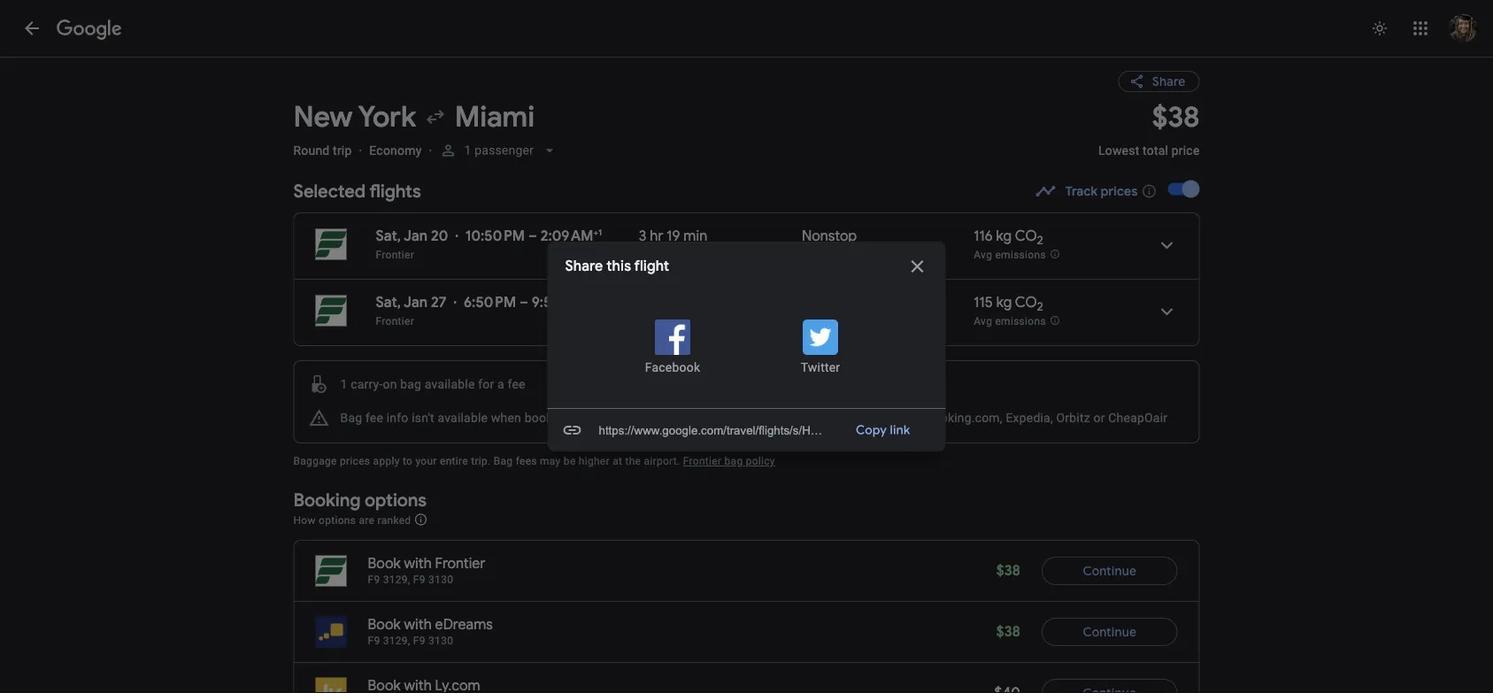 Task type: vqa. For each thing, say whether or not it's contained in the screenshot.
19
yes



Task type: describe. For each thing, give the bounding box(es) containing it.
new
[[293, 99, 353, 135]]

carry-
[[351, 377, 383, 391]]

+1
[[594, 227, 602, 238]]

New York to Miami and back text field
[[293, 99, 1077, 135]]

6:50 pm
[[464, 293, 516, 312]]

gotogate,
[[816, 410, 871, 425]]

Departure time: 6:50 PM. text field
[[464, 293, 516, 312]]

10:50 pm
[[465, 227, 525, 245]]

none text field containing $38
[[1099, 99, 1200, 174]]

1 for 1 carry-on bag available for a fee
[[340, 377, 348, 391]]

are
[[359, 514, 375, 526]]

main content containing new york
[[293, 57, 1200, 693]]

sat, jan 20
[[376, 227, 448, 245]]

115
[[974, 293, 993, 312]]

1 carry-on bag available for a fee
[[340, 377, 526, 391]]

with for frontier
[[404, 555, 432, 573]]

19
[[667, 227, 680, 245]]

share for share this flight
[[565, 257, 603, 275]]

prices for track
[[1101, 183, 1138, 199]]

round
[[293, 143, 330, 158]]

trip
[[333, 143, 352, 158]]

economy
[[369, 143, 422, 158]]

link
[[890, 422, 910, 438]]

frontier inside book with frontier f9 3129, f9 3130
[[435, 555, 486, 573]]

1 passenger button
[[432, 135, 566, 166]]

edreams,
[[600, 410, 654, 425]]

– inside 3 hr 19 min lga – mia
[[659, 249, 667, 261]]

booking
[[293, 489, 361, 511]]

miami
[[455, 99, 535, 135]]

cheapoair
[[1109, 410, 1168, 425]]

orbitz
[[1057, 410, 1090, 425]]

lowest
[[1099, 143, 1140, 158]]

selected
[[293, 180, 366, 202]]

2 a from the left
[[755, 377, 762, 391]]

total
[[1143, 143, 1169, 158]]

2 for 116 kg co
[[1037, 233, 1044, 248]]

co for 116 kg co
[[1015, 227, 1037, 245]]

close image
[[907, 256, 928, 277]]

booking.com,
[[926, 410, 1003, 425]]

apply
[[373, 455, 400, 467]]

available down facebook
[[682, 377, 732, 391]]

twitter button
[[764, 305, 877, 390]]

1 passenger
[[464, 143, 534, 158]]

flight
[[634, 257, 669, 275]]

116 kg co 2
[[974, 227, 1044, 248]]

1 horizontal spatial bag
[[657, 377, 679, 391]]

or
[[1094, 410, 1105, 425]]

Copy link field
[[597, 416, 828, 444]]

0 vertical spatial with
[[573, 410, 597, 425]]

1 horizontal spatial lga
[[666, 315, 687, 328]]

$38 for edreams
[[997, 623, 1021, 641]]

bravofly,
[[875, 410, 922, 425]]

baggage
[[293, 455, 337, 467]]

price
[[1172, 143, 1200, 158]]

to
[[403, 455, 413, 467]]

frontier down 'sat, jan 27'
[[376, 315, 414, 328]]

learn more about booking options image
[[414, 513, 428, 527]]

sat, for sat, jan 20
[[376, 227, 401, 245]]

kg for 115
[[997, 293, 1012, 312]]

new york
[[293, 99, 416, 135]]

2:09 am
[[541, 227, 594, 245]]

1 for from the left
[[478, 377, 494, 391]]

frontier down the 'copy link' field
[[683, 455, 722, 467]]

available for fee
[[425, 377, 475, 391]]

copy link
[[856, 422, 910, 438]]

track prices
[[1066, 183, 1138, 199]]

27
[[431, 293, 447, 312]]

book with edreams f9 3129, f9 3130
[[368, 616, 493, 647]]

115 kg co 2
[[974, 293, 1044, 314]]

bag fee info isn't available when booking with edreams, ly.com, kiwi.com, trip.com, gotogate, bravofly, booking.com, expedia, orbitz or cheapoair
[[340, 410, 1168, 425]]

emissions for 116 kg co
[[995, 248, 1046, 261]]

Departure time: 10:50 PM. text field
[[465, 227, 525, 245]]

airport.
[[644, 455, 680, 467]]

selected flights
[[293, 180, 421, 202]]

Arrival time: 2:09 AM on  Sunday, January 21. text field
[[541, 227, 602, 245]]

10:50 pm – 2:09 am +1
[[465, 227, 602, 245]]

jan for 20
[[404, 227, 428, 245]]

booking
[[525, 410, 570, 425]]

edreams
[[435, 616, 493, 634]]

3129, for book with edreams
[[383, 635, 410, 647]]

ly.com,
[[657, 410, 699, 425]]

baggage prices apply to your entire trip.  bag fees may be higher at the airport. frontier bag policy
[[293, 455, 775, 467]]

return flight on saturday, january 27. leaves miami international airport at 6:50 pm on saturday, january 27 and arrives at laguardia airport at 9:50 pm on saturday, january 27. element
[[376, 293, 584, 312]]

round trip
[[293, 143, 352, 158]]

3
[[639, 227, 647, 245]]

entire
[[440, 455, 468, 467]]

learn more about booking options element
[[414, 510, 428, 529]]

options for booking
[[365, 489, 427, 511]]

be
[[564, 455, 576, 467]]

avg for 116 kg co
[[974, 248, 993, 261]]

40 US dollars text field
[[995, 684, 1021, 693]]

1st
[[586, 377, 604, 391]]

options for how
[[319, 514, 356, 526]]

$38 for frontier
[[997, 562, 1021, 580]]

1 vertical spatial mia
[[639, 315, 659, 328]]

how
[[293, 514, 316, 526]]

nonstop flight. element
[[802, 227, 857, 248]]

Flight numbers F9 3129, F9 3130 text field
[[368, 574, 453, 586]]

1 for 1 passenger
[[464, 143, 471, 158]]

trip.com,
[[760, 410, 813, 425]]

your
[[416, 455, 437, 467]]

20
[[431, 227, 448, 245]]

york
[[358, 99, 416, 135]]

copy
[[856, 422, 887, 438]]

flights
[[369, 180, 421, 202]]

116
[[974, 227, 993, 245]]

mia inside 3 hr 19 min lga – mia
[[667, 249, 687, 261]]

track
[[1066, 183, 1098, 199]]

avg emissions for 116
[[974, 248, 1046, 261]]

share for share
[[1152, 73, 1186, 89]]

book for book with frontier
[[368, 555, 401, 573]]

expedia,
[[1006, 410, 1053, 425]]

3 hr 19 min lga – mia
[[639, 227, 707, 261]]



Task type: locate. For each thing, give the bounding box(es) containing it.
kg inside 115 kg co 2
[[997, 293, 1012, 312]]

1 vertical spatial continue button
[[1042, 618, 1178, 646]]

mia
[[667, 249, 687, 261], [639, 315, 659, 328]]

0 vertical spatial avg emissions
[[974, 248, 1046, 261]]

for up when
[[478, 377, 494, 391]]

1 avg emissions from the top
[[974, 248, 1046, 261]]

2 horizontal spatial fee
[[765, 377, 783, 391]]

total duration 3 hr 19 min. element
[[639, 227, 802, 248]]

when
[[491, 410, 521, 425]]

frontier up flight numbers f9 3129, f9 3130 text box
[[435, 555, 486, 573]]

with
[[573, 410, 597, 425], [404, 555, 432, 573], [404, 616, 432, 634]]

2 for from the left
[[735, 377, 751, 391]]

0 vertical spatial share
[[1152, 73, 1186, 89]]

1 inside popup button
[[464, 143, 471, 158]]

1 38 us dollars text field from the top
[[997, 562, 1021, 580]]

1 vertical spatial avg
[[974, 315, 993, 327]]

options down booking
[[319, 514, 356, 526]]

sat, left 27
[[376, 293, 401, 312]]

frontier
[[376, 249, 414, 261], [376, 315, 414, 328], [683, 455, 722, 467], [435, 555, 486, 573]]

list containing sat, jan 20
[[294, 213, 1199, 345]]

share down arrival time: 2:09 am on  sunday, january 21. 'text field'
[[565, 257, 603, 275]]

kg right "115"
[[997, 293, 1012, 312]]

2 vertical spatial $38
[[997, 623, 1021, 641]]

1 vertical spatial 3130
[[429, 635, 453, 647]]

book inside book with edreams f9 3129, f9 3130
[[368, 616, 401, 634]]

co inside 115 kg co 2
[[1015, 293, 1037, 312]]

ranked
[[378, 514, 411, 526]]

emissions down 115 kg co 2
[[995, 315, 1046, 327]]

learn more about tracked prices image
[[1142, 183, 1157, 199]]

with down 1st
[[573, 410, 597, 425]]

2 co from the top
[[1015, 293, 1037, 312]]

trip.
[[471, 455, 491, 467]]

1 horizontal spatial prices
[[1101, 183, 1138, 199]]

3129, down flight numbers f9 3129, f9 3130 text box
[[383, 635, 410, 647]]

how options are ranked
[[293, 514, 414, 526]]

2 book from the top
[[368, 616, 401, 634]]

co right "115"
[[1015, 293, 1037, 312]]

0 horizontal spatial for
[[478, 377, 494, 391]]

0 vertical spatial continue
[[1083, 563, 1137, 579]]

mia down 19
[[667, 249, 687, 261]]

2 right "115"
[[1037, 299, 1044, 314]]

on
[[383, 377, 397, 391]]

–
[[528, 227, 537, 245], [659, 249, 667, 261], [520, 293, 528, 312], [659, 315, 666, 328]]

1 vertical spatial emissions
[[995, 315, 1046, 327]]

2 jan from the top
[[404, 293, 428, 312]]

0 horizontal spatial bag
[[340, 410, 362, 425]]

1 vertical spatial book
[[368, 616, 401, 634]]

None text field
[[1099, 99, 1200, 174]]

share up the 38 us dollars element
[[1152, 73, 1186, 89]]

2 inside 115 kg co 2
[[1037, 299, 1044, 314]]

1 horizontal spatial 1
[[464, 143, 471, 158]]

1 vertical spatial prices
[[340, 455, 370, 467]]

0 vertical spatial sat,
[[376, 227, 401, 245]]

3130 inside book with frontier f9 3129, f9 3130
[[429, 574, 453, 586]]

1 vertical spatial 1
[[340, 377, 348, 391]]

at
[[613, 455, 623, 467]]

with up flight numbers f9 3129, f9 3130 text box
[[404, 555, 432, 573]]

1 a from the left
[[498, 377, 504, 391]]

0 vertical spatial 1
[[464, 143, 471, 158]]

0 vertical spatial bag
[[340, 410, 362, 425]]

1 avg from the top
[[974, 248, 993, 261]]

0 horizontal spatial bag
[[400, 377, 422, 391]]

2 inside 116 kg co 2
[[1037, 233, 1044, 248]]

1 left carry-
[[340, 377, 348, 391]]

with inside book with edreams f9 3129, f9 3130
[[404, 616, 432, 634]]

38 us dollars text field for edreams
[[997, 623, 1021, 641]]

Flight numbers F9 3129, F9 3130 text field
[[368, 635, 453, 647]]

kiwi.com,
[[703, 410, 757, 425]]

1 sat, from the top
[[376, 227, 401, 245]]

0 horizontal spatial fee
[[366, 410, 383, 425]]

1 vertical spatial kg
[[997, 293, 1012, 312]]

available for with
[[438, 410, 488, 425]]

– for 6:50 pm – 9:50 pm
[[520, 293, 528, 312]]

lga inside 3 hr 19 min lga – mia
[[639, 249, 659, 261]]

1 vertical spatial 2
[[1037, 299, 1044, 314]]

3130 inside book with edreams f9 3129, f9 3130
[[429, 635, 453, 647]]

book with frontier f9 3129, f9 3130
[[368, 555, 486, 586]]

1 left passenger on the top left of page
[[464, 143, 471, 158]]

for up "bag fee info isn't available when booking with edreams, ly.com, kiwi.com, trip.com, gotogate, bravofly, booking.com, expedia, orbitz or cheapoair"
[[735, 377, 751, 391]]

38 us dollars text field for frontier
[[997, 562, 1021, 580]]

hr
[[650, 227, 663, 245]]

1 vertical spatial share
[[565, 257, 603, 275]]

2 right 116
[[1037, 233, 1044, 248]]

– left 2:09 am
[[528, 227, 537, 245]]

a up "bag fee info isn't available when booking with edreams, ly.com, kiwi.com, trip.com, gotogate, bravofly, booking.com, expedia, orbitz or cheapoair"
[[755, 377, 762, 391]]

3130 down edreams
[[429, 635, 453, 647]]

main content
[[293, 57, 1200, 693]]

0 horizontal spatial share
[[565, 257, 603, 275]]

jan for 27
[[404, 293, 428, 312]]

38 us dollars element
[[1152, 99, 1200, 135]]

1 vertical spatial options
[[319, 514, 356, 526]]

book inside book with frontier f9 3129, f9 3130
[[368, 555, 401, 573]]

0 vertical spatial $38
[[1152, 99, 1200, 135]]

copy link button
[[548, 408, 946, 451], [835, 416, 932, 444]]

1 vertical spatial jan
[[404, 293, 428, 312]]

may
[[540, 455, 561, 467]]

1 co from the top
[[1015, 227, 1037, 245]]

jan
[[404, 227, 428, 245], [404, 293, 428, 312]]

– up facebook
[[659, 315, 666, 328]]

kg right 116
[[996, 227, 1012, 245]]

1 continue from the top
[[1083, 563, 1137, 579]]

share this flight
[[565, 257, 669, 275]]

9:50 pm
[[532, 293, 584, 312]]

1 kg from the top
[[996, 227, 1012, 245]]

bag
[[400, 377, 422, 391], [657, 377, 679, 391], [725, 455, 743, 467]]

avg down "115"
[[974, 315, 993, 327]]

a
[[498, 377, 504, 391], [755, 377, 762, 391]]

avg down 116
[[974, 248, 993, 261]]

0 vertical spatial options
[[365, 489, 427, 511]]

sat, down flights
[[376, 227, 401, 245]]

avg emissions down 116 kg co 2
[[974, 248, 1046, 261]]

1 2 from the top
[[1037, 233, 1044, 248]]

with up f9 3129, f9 3130 text field
[[404, 616, 432, 634]]

facebook button
[[617, 305, 729, 390]]

for
[[478, 377, 494, 391], [735, 377, 751, 391]]

sat, jan 27
[[376, 293, 447, 312]]

sat, for sat, jan 27
[[376, 293, 401, 312]]

2 3130 from the top
[[429, 635, 453, 647]]

2 kg from the top
[[997, 293, 1012, 312]]

isn't
[[412, 410, 434, 425]]

book for book with edreams
[[368, 616, 401, 634]]

3129, inside book with edreams f9 3129, f9 3130
[[383, 635, 410, 647]]

lga up facebook
[[666, 315, 687, 328]]

bag right trip. on the bottom of the page
[[494, 455, 513, 467]]

a up when
[[498, 377, 504, 391]]

avg emissions down 115 kg co 2
[[974, 315, 1046, 327]]

2 38 us dollars text field from the top
[[997, 623, 1021, 641]]

jan left 27
[[404, 293, 428, 312]]

f9
[[368, 574, 380, 586], [413, 574, 426, 586], [368, 635, 380, 647], [413, 635, 426, 647]]

continue button for book with frontier
[[1042, 557, 1178, 585]]

1 vertical spatial co
[[1015, 293, 1037, 312]]

available
[[425, 377, 475, 391], [682, 377, 732, 391], [438, 410, 488, 425]]

2 vertical spatial with
[[404, 616, 432, 634]]

2 continue button from the top
[[1042, 618, 1178, 646]]

0 vertical spatial lga
[[639, 249, 659, 261]]

1 vertical spatial $38
[[997, 562, 1021, 580]]

info
[[387, 410, 409, 425]]

co
[[1015, 227, 1037, 245], [1015, 293, 1037, 312]]

1 horizontal spatial for
[[735, 377, 751, 391]]

2 avg emissions from the top
[[974, 315, 1046, 327]]

kg inside 116 kg co 2
[[996, 227, 1012, 245]]

co right 116
[[1015, 227, 1037, 245]]

book up f9 3129, f9 3130 text field
[[368, 616, 401, 634]]

fee up when
[[508, 377, 526, 391]]

1 book from the top
[[368, 555, 401, 573]]

emissions down 116 kg co 2
[[995, 248, 1046, 261]]

0 vertical spatial 3130
[[429, 574, 453, 586]]

mia up facebook
[[639, 315, 659, 328]]

0 vertical spatial continue button
[[1042, 557, 1178, 585]]

1 3130 from the top
[[429, 574, 453, 586]]

frontier down sat, jan 20
[[376, 249, 414, 261]]

available right isn't
[[438, 410, 488, 425]]

0 vertical spatial kg
[[996, 227, 1012, 245]]

1 vertical spatial 3129,
[[383, 635, 410, 647]]

0 vertical spatial prices
[[1101, 183, 1138, 199]]

go back image
[[21, 18, 42, 39]]

0 horizontal spatial mia
[[639, 315, 659, 328]]

co for 115 kg co
[[1015, 293, 1037, 312]]

emissions for 115 kg co
[[995, 315, 1046, 327]]

0 vertical spatial co
[[1015, 227, 1037, 245]]

0 vertical spatial jan
[[404, 227, 428, 245]]

twitter
[[801, 360, 840, 374]]

2 avg from the top
[[974, 315, 993, 327]]

$38 inside $38 lowest total price
[[1152, 99, 1200, 135]]

1 vertical spatial bag
[[494, 455, 513, 467]]

3130 for edreams
[[429, 635, 453, 647]]

fee up "trip.com,"
[[765, 377, 783, 391]]

1
[[464, 143, 471, 158], [340, 377, 348, 391]]

0 vertical spatial avg
[[974, 248, 993, 261]]

prices left apply
[[340, 455, 370, 467]]

Arrival time: 9:50 PM. text field
[[532, 293, 584, 312]]

list
[[294, 213, 1199, 345]]

prices left learn more about tracked prices image
[[1101, 183, 1138, 199]]

1 vertical spatial avg emissions
[[974, 315, 1046, 327]]

0 vertical spatial mia
[[667, 249, 687, 261]]

bag left policy
[[725, 455, 743, 467]]

2 3129, from the top
[[383, 635, 410, 647]]

fee
[[508, 377, 526, 391], [765, 377, 783, 391], [366, 410, 383, 425]]

passenger
[[475, 143, 534, 158]]

– right 6:50 pm on the top left of page
[[520, 293, 528, 312]]

continue for frontier
[[1083, 563, 1137, 579]]

3129,
[[383, 574, 410, 586], [383, 635, 410, 647]]

1 continue button from the top
[[1042, 557, 1178, 585]]

kg for 116
[[996, 227, 1012, 245]]

nonstop
[[802, 227, 857, 245]]

higher
[[579, 455, 610, 467]]

0 vertical spatial emissions
[[995, 248, 1046, 261]]

1 horizontal spatial a
[[755, 377, 762, 391]]

avg emissions for 115
[[974, 315, 1046, 327]]

jan left 20
[[404, 227, 428, 245]]

0 horizontal spatial lga
[[639, 249, 659, 261]]

– for 10:50 pm – 2:09 am +1
[[528, 227, 537, 245]]

6:50 pm – 9:50 pm
[[464, 293, 584, 312]]

fees
[[516, 455, 537, 467]]

3129, down ranked
[[383, 574, 410, 586]]

1 jan from the top
[[404, 227, 428, 245]]

$38 lowest total price
[[1099, 99, 1200, 158]]

facebook
[[645, 360, 700, 374]]

with for edreams
[[404, 616, 432, 634]]

0 vertical spatial 2
[[1037, 233, 1044, 248]]

available up isn't
[[425, 377, 475, 391]]

avg
[[974, 248, 993, 261], [974, 315, 993, 327]]

with inside book with frontier f9 3129, f9 3130
[[404, 555, 432, 573]]

share button
[[1119, 71, 1200, 92]]

bag right on
[[400, 377, 422, 391]]

2 sat, from the top
[[376, 293, 401, 312]]

1 horizontal spatial fee
[[508, 377, 526, 391]]

bag down carry-
[[340, 410, 362, 425]]

options up ranked
[[365, 489, 427, 511]]

co inside 116 kg co 2
[[1015, 227, 1037, 245]]

the
[[625, 455, 641, 467]]

prices for baggage
[[340, 455, 370, 467]]

– for mia – lga
[[659, 315, 666, 328]]

min
[[684, 227, 707, 245]]

1st checked bag available for a fee
[[586, 377, 783, 391]]

1 vertical spatial continue
[[1083, 624, 1137, 640]]

1 vertical spatial sat,
[[376, 293, 401, 312]]

continue for edreams
[[1083, 624, 1137, 640]]

avg for 115 kg co
[[974, 315, 993, 327]]

 image
[[429, 143, 432, 158]]

this
[[607, 257, 631, 275]]

1 vertical spatial with
[[404, 555, 432, 573]]

0 horizontal spatial options
[[319, 514, 356, 526]]

0 vertical spatial 3129,
[[383, 574, 410, 586]]

book
[[368, 555, 401, 573], [368, 616, 401, 634]]

lga down 3
[[639, 249, 659, 261]]

mia – lga
[[639, 315, 687, 328]]

0 vertical spatial 38 us dollars text field
[[997, 562, 1021, 580]]

frontier bag policy link
[[683, 455, 775, 467]]

2 emissions from the top
[[995, 315, 1046, 327]]

0 vertical spatial book
[[368, 555, 401, 573]]

share
[[1152, 73, 1186, 89], [565, 257, 603, 275]]

departing flight on saturday, january 20. leaves laguardia airport at 10:50 pm on saturday, january 20 and arrives at miami international airport at 2:09 am on sunday, january 21. element
[[376, 227, 602, 245]]

1 vertical spatial lga
[[666, 315, 687, 328]]

0 horizontal spatial prices
[[340, 455, 370, 467]]

bag down facebook
[[657, 377, 679, 391]]

bag
[[340, 410, 362, 425], [494, 455, 513, 467]]

3130
[[429, 574, 453, 586], [429, 635, 453, 647]]

3130 for frontier
[[429, 574, 453, 586]]

0 horizontal spatial a
[[498, 377, 504, 391]]

continue button for book with edreams
[[1042, 618, 1178, 646]]

2 for 115 kg co
[[1037, 299, 1044, 314]]

38 US dollars text field
[[997, 562, 1021, 580], [997, 623, 1021, 641]]

1 horizontal spatial bag
[[494, 455, 513, 467]]

0 horizontal spatial 1
[[340, 377, 348, 391]]

1 vertical spatial 38 us dollars text field
[[997, 623, 1021, 641]]

1 3129, from the top
[[383, 574, 410, 586]]

 image
[[359, 143, 362, 158]]

3130 up edreams
[[429, 574, 453, 586]]

2 2 from the top
[[1037, 299, 1044, 314]]

policy
[[746, 455, 775, 467]]

3129, inside book with frontier f9 3129, f9 3130
[[383, 574, 410, 586]]

2 continue from the top
[[1083, 624, 1137, 640]]

3129, for book with frontier
[[383, 574, 410, 586]]

– down hr
[[659, 249, 667, 261]]

booking options
[[293, 489, 427, 511]]

1 horizontal spatial options
[[365, 489, 427, 511]]

lga
[[639, 249, 659, 261], [666, 315, 687, 328]]

checked
[[607, 377, 654, 391]]

1 horizontal spatial share
[[1152, 73, 1186, 89]]

continue
[[1083, 563, 1137, 579], [1083, 624, 1137, 640]]

book up flight numbers f9 3129, f9 3130 text box
[[368, 555, 401, 573]]

fee left info
[[366, 410, 383, 425]]

2 horizontal spatial bag
[[725, 455, 743, 467]]

share inside button
[[1152, 73, 1186, 89]]

options
[[365, 489, 427, 511], [319, 514, 356, 526]]

1 horizontal spatial mia
[[667, 249, 687, 261]]

1 emissions from the top
[[995, 248, 1046, 261]]



